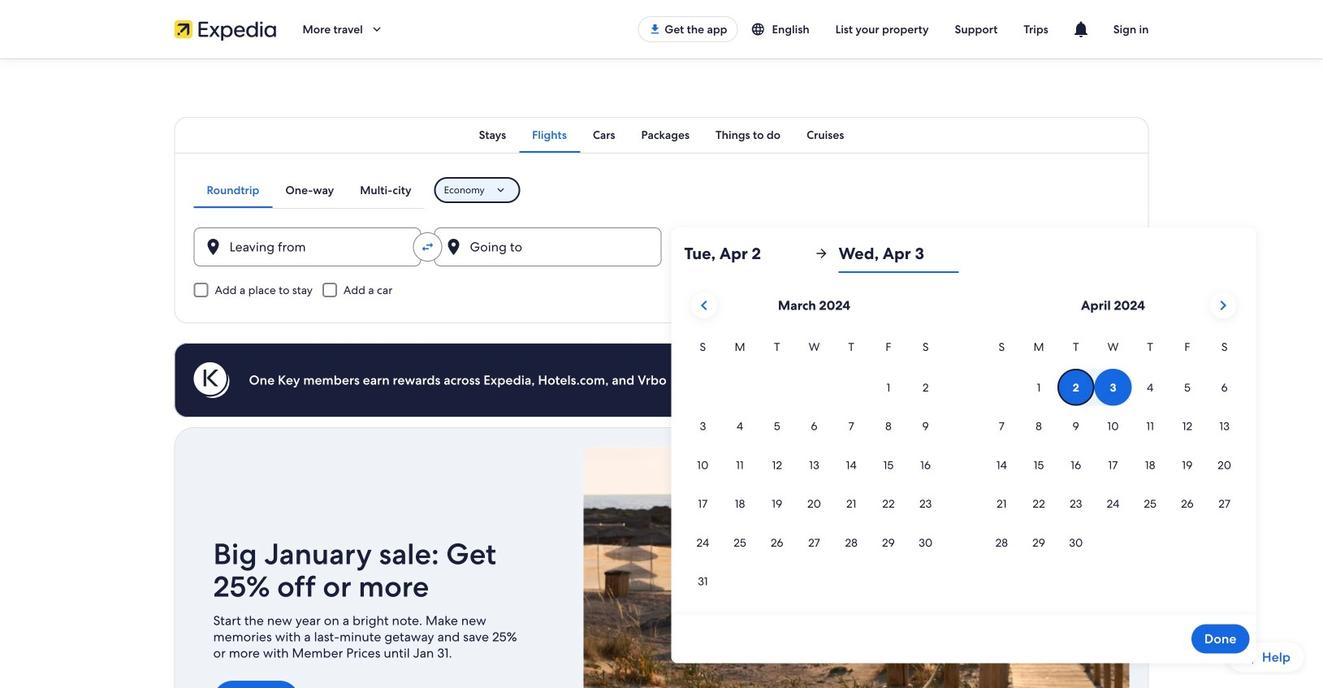Task type: vqa. For each thing, say whether or not it's contained in the screenshot.
tab list to the bottom
yes



Task type: describe. For each thing, give the bounding box(es) containing it.
download the app button image
[[649, 23, 662, 36]]

next month image
[[1214, 296, 1234, 315]]

more travel image
[[370, 22, 384, 37]]

april 2024 element
[[984, 338, 1244, 563]]

swap origin and destination values image
[[421, 240, 435, 254]]

march 2024 element
[[685, 338, 945, 602]]

communication center icon image
[[1072, 20, 1091, 39]]

expedia logo image
[[174, 18, 277, 41]]



Task type: locate. For each thing, give the bounding box(es) containing it.
1 vertical spatial tab list
[[194, 172, 425, 208]]

directional image
[[815, 246, 829, 261]]

main content
[[0, 59, 1324, 688]]

previous month image
[[695, 296, 714, 315]]

0 vertical spatial tab list
[[174, 117, 1150, 153]]

application
[[685, 286, 1244, 602]]

small image
[[751, 22, 773, 37]]

tab list
[[174, 117, 1150, 153], [194, 172, 425, 208]]



